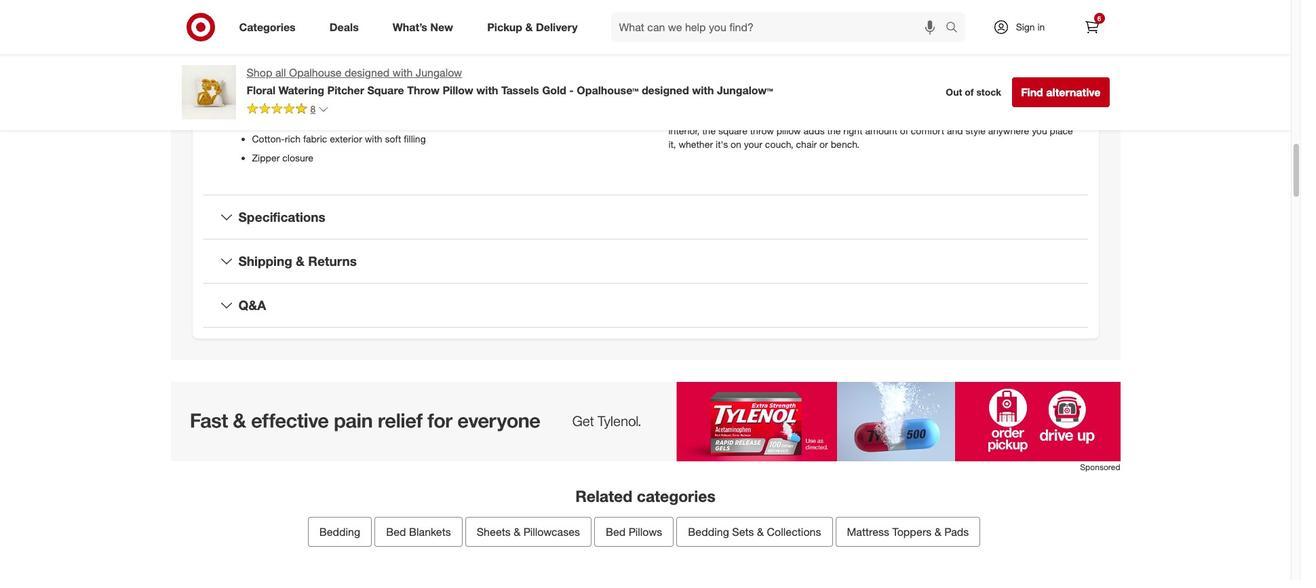 Task type: vqa. For each thing, say whether or not it's contained in the screenshot.
Same Day Delivery link
no



Task type: locate. For each thing, give the bounding box(es) containing it.
exterior down an
[[966, 112, 998, 123]]

1 horizontal spatial and
[[947, 125, 963, 137]]

cotton-rich fabric exterior with soft filling
[[252, 133, 426, 145]]

details button
[[203, 2, 1088, 46]]

2 vertical spatial pillow
[[777, 125, 801, 137]]

watering
[[1027, 71, 1064, 82], [279, 83, 324, 97]]

to
[[808, 71, 816, 82]]

square inside description bring garden-inspired freshness to your living room or seating space with this floral watering pitcher square throw pillow with tassels from opalhouse™ designed with jungalow™. this decorative pillow showcases a white canvas-like surface decorated with an embroidered floral watering pitcher and tassels for a playful look. featuring a cotton-rich exterior and a well-filled interior, the square throw pillow adds the right amount of comfort and style anywhere you place it, whether it's on your couch, chair or bench.
[[701, 84, 732, 96]]

of inside description bring garden-inspired freshness to your living room or seating space with this floral watering pitcher square throw pillow with tassels from opalhouse™ designed with jungalow™. this decorative pillow showcases a white canvas-like surface decorated with an embroidered floral watering pitcher and tassels for a playful look. featuring a cotton-rich exterior and a well-filled interior, the square throw pillow adds the right amount of comfort and style anywhere you place it, whether it's on your couch, chair or bench.
[[900, 125, 909, 137]]

designed up embroidered floral watering pitcher
[[345, 66, 390, 79]]

throw inside the "shop all opalhouse designed with jungalow floral watering pitcher square throw pillow with tassels gold - opalhouse™ designed with jungalow™"
[[407, 83, 440, 97]]

what's new link
[[381, 12, 470, 42]]

pitcher
[[372, 95, 402, 107], [708, 112, 737, 123]]

0 horizontal spatial the
[[702, 125, 716, 137]]

0 vertical spatial your
[[819, 71, 838, 82]]

1 vertical spatial pillow
[[716, 98, 740, 110]]

pillow up showcases on the right top
[[763, 84, 788, 96]]

showcases
[[743, 98, 790, 110]]

square up embroidered
[[273, 76, 302, 88]]

categories link
[[228, 12, 313, 42]]

or down adds at the right of page
[[820, 139, 828, 150]]

your right to
[[819, 71, 838, 82]]

0 horizontal spatial floral
[[247, 83, 276, 97]]

rich down "accents"
[[285, 133, 301, 145]]

freshness
[[764, 71, 805, 82]]

0 horizontal spatial opalhouse™
[[577, 83, 639, 97]]

0 horizontal spatial pitcher
[[327, 83, 364, 97]]

1 horizontal spatial pillow
[[763, 84, 788, 96]]

& inside pickup & delivery link
[[526, 20, 533, 34]]

the down playful
[[828, 125, 841, 137]]

0 horizontal spatial pillow
[[331, 76, 355, 88]]

pillows
[[629, 525, 663, 539]]

1 horizontal spatial pitcher
[[669, 84, 699, 96]]

find
[[1021, 86, 1044, 99]]

1 horizontal spatial watering
[[669, 112, 705, 123]]

1 horizontal spatial designed
[[642, 83, 689, 97]]

find alternative button
[[1013, 77, 1110, 107]]

stock
[[977, 86, 1002, 98]]

1 horizontal spatial throw
[[750, 125, 774, 137]]

1 horizontal spatial throw
[[734, 84, 761, 96]]

8
[[310, 103, 316, 115]]

&
[[526, 20, 533, 34], [296, 253, 305, 269], [514, 525, 521, 539], [757, 525, 764, 539], [935, 525, 942, 539]]

returns
[[308, 253, 357, 269]]

0 horizontal spatial throw
[[407, 83, 440, 97]]

well-
[[1027, 112, 1047, 123]]

pillow inside description bring garden-inspired freshness to your living room or seating space with this floral watering pitcher square throw pillow with tassels from opalhouse™ designed with jungalow™. this decorative pillow showcases a white canvas-like surface decorated with an embroidered floral watering pitcher and tassels for a playful look. featuring a cotton-rich exterior and a well-filled interior, the square throw pillow adds the right amount of comfort and style anywhere you place it, whether it's on your couch, chair or bench.
[[763, 84, 788, 96]]

0 horizontal spatial floral
[[310, 95, 331, 107]]

1 horizontal spatial bed
[[606, 525, 626, 539]]

canvas-
[[826, 98, 859, 110]]

0 horizontal spatial and
[[740, 112, 756, 123]]

watering up this
[[1027, 71, 1064, 82]]

1 the from the left
[[702, 125, 716, 137]]

whether
[[679, 139, 713, 150]]

tassels
[[501, 83, 539, 97], [812, 84, 843, 96]]

0 vertical spatial of
[[965, 86, 974, 98]]

pitcher inside description bring garden-inspired freshness to your living room or seating space with this floral watering pitcher square throw pillow with tassels from opalhouse™ designed with jungalow™. this decorative pillow showcases a white canvas-like surface decorated with an embroidered floral watering pitcher and tassels for a playful look. featuring a cotton-rich exterior and a well-filled interior, the square throw pillow adds the right amount of comfort and style anywhere you place it, whether it's on your couch, chair or bench.
[[708, 112, 737, 123]]

1 horizontal spatial exterior
[[966, 112, 998, 123]]

0 horizontal spatial of
[[900, 125, 909, 137]]

1 horizontal spatial your
[[819, 71, 838, 82]]

toppers
[[893, 525, 932, 539]]

look.
[[843, 112, 863, 123]]

2 the from the left
[[828, 125, 841, 137]]

2 bed from the left
[[606, 525, 626, 539]]

2 bedding from the left
[[688, 525, 729, 539]]

exterior inside description bring garden-inspired freshness to your living room or seating space with this floral watering pitcher square throw pillow with tassels from opalhouse™ designed with jungalow™. this decorative pillow showcases a white canvas-like surface decorated with an embroidered floral watering pitcher and tassels for a playful look. featuring a cotton-rich exterior and a well-filled interior, the square throw pillow adds the right amount of comfort and style anywhere you place it, whether it's on your couch, chair or bench.
[[966, 112, 998, 123]]

and left style
[[947, 125, 963, 137]]

1 vertical spatial pitcher
[[708, 112, 737, 123]]

sheets & pillowcases link
[[465, 517, 592, 547]]

8 link
[[247, 102, 329, 118]]

or right room
[[889, 71, 898, 82]]

throw down tassels
[[750, 125, 774, 137]]

& right sets
[[757, 525, 764, 539]]

related
[[576, 486, 633, 505]]

description
[[669, 51, 728, 65]]

1 vertical spatial your
[[744, 139, 763, 150]]

square
[[367, 83, 404, 97], [701, 84, 732, 96]]

style
[[966, 125, 986, 137]]

1 horizontal spatial bedding
[[688, 525, 729, 539]]

bedding
[[319, 525, 360, 539], [688, 525, 729, 539]]

exterior right fabric
[[330, 133, 362, 145]]

the
[[702, 125, 716, 137], [828, 125, 841, 137]]

& right 'sheets'
[[514, 525, 521, 539]]

bedding inside "link"
[[688, 525, 729, 539]]

1 vertical spatial or
[[820, 139, 828, 150]]

0 vertical spatial rich
[[947, 112, 963, 123]]

opalhouse™ right '-'
[[577, 83, 639, 97]]

0 horizontal spatial square
[[367, 83, 404, 97]]

pitcher up it's
[[708, 112, 737, 123]]

1 horizontal spatial floral
[[1047, 98, 1068, 110]]

2 horizontal spatial pillow
[[777, 125, 801, 137]]

0 horizontal spatial pitcher
[[372, 95, 402, 107]]

0 vertical spatial pillow
[[331, 76, 355, 88]]

1 vertical spatial exterior
[[330, 133, 362, 145]]

pillow up embroidered floral watering pitcher
[[331, 76, 355, 88]]

shipping
[[239, 253, 292, 269]]

watering up 8
[[279, 83, 324, 97]]

floral
[[1001, 71, 1024, 82], [247, 83, 276, 97]]

pickup
[[487, 20, 523, 34]]

square up on
[[719, 125, 748, 137]]

floral up filled on the right top
[[1047, 98, 1068, 110]]

filled
[[1047, 112, 1067, 123]]

watering inside the "shop all opalhouse designed with jungalow floral watering pitcher square throw pillow with tassels gold - opalhouse™ designed with jungalow™"
[[279, 83, 324, 97]]

0 vertical spatial throw
[[304, 76, 328, 88]]

square inside description bring garden-inspired freshness to your living room or seating space with this floral watering pitcher square throw pillow with tassels from opalhouse™ designed with jungalow™. this decorative pillow showcases a white canvas-like surface decorated with an embroidered floral watering pitcher and tassels for a playful look. featuring a cotton-rich exterior and a well-filled interior, the square throw pillow adds the right amount of comfort and style anywhere you place it, whether it's on your couch, chair or bench.
[[719, 125, 748, 137]]

pickup & delivery link
[[476, 12, 595, 42]]

0 horizontal spatial bedding
[[319, 525, 360, 539]]

gold
[[542, 83, 566, 97]]

highlights
[[239, 51, 291, 65]]

cotton-
[[252, 133, 285, 145]]

0 horizontal spatial your
[[744, 139, 763, 150]]

and up anywhere
[[1001, 112, 1017, 123]]

floral down the shop
[[247, 83, 276, 97]]

1 vertical spatial watering
[[279, 83, 324, 97]]

garden-
[[694, 71, 728, 82]]

opalhouse™ inside the "shop all opalhouse designed with jungalow floral watering pitcher square throw pillow with tassels gold - opalhouse™ designed with jungalow™"
[[577, 83, 639, 97]]

1 vertical spatial watering
[[669, 112, 705, 123]]

pitcher down bring
[[669, 84, 699, 96]]

floral inside description bring garden-inspired freshness to your living room or seating space with this floral watering pitcher square throw pillow with tassels from opalhouse™ designed with jungalow™. this decorative pillow showcases a white canvas-like surface decorated with an embroidered floral watering pitcher and tassels for a playful look. featuring a cotton-rich exterior and a well-filled interior, the square throw pillow adds the right amount of comfort and style anywhere you place it, whether it's on your couch, chair or bench.
[[1047, 98, 1068, 110]]

watering up interior,
[[669, 112, 705, 123]]

1 vertical spatial square
[[719, 125, 748, 137]]

bed left pillows
[[606, 525, 626, 539]]

what's new
[[393, 20, 453, 34]]

1 horizontal spatial opalhouse™
[[868, 84, 919, 96]]

bed blankets
[[386, 525, 451, 539]]

anywhere
[[989, 125, 1030, 137]]

1 horizontal spatial or
[[889, 71, 898, 82]]

collections
[[767, 525, 821, 539]]

throw down inspired
[[734, 84, 761, 96]]

& inside mattress toppers & pads link
[[935, 525, 942, 539]]

throw up embroidered floral watering pitcher
[[304, 76, 328, 88]]

0 horizontal spatial bed
[[386, 525, 406, 539]]

& for shipping
[[296, 253, 305, 269]]

bed left blankets
[[386, 525, 406, 539]]

place
[[1050, 125, 1073, 137]]

1 horizontal spatial floral
[[1001, 71, 1024, 82]]

pillow inside the "shop all opalhouse designed with jungalow floral watering pitcher square throw pillow with tassels gold - opalhouse™ designed with jungalow™"
[[443, 83, 474, 97]]

square up soft on the top left of the page
[[367, 83, 404, 97]]

from
[[846, 84, 865, 96]]

1 horizontal spatial the
[[828, 125, 841, 137]]

tassels inside description bring garden-inspired freshness to your living room or seating space with this floral watering pitcher square throw pillow with tassels from opalhouse™ designed with jungalow™. this decorative pillow showcases a white canvas-like surface decorated with an embroidered floral watering pitcher and tassels for a playful look. featuring a cotton-rich exterior and a well-filled interior, the square throw pillow adds the right amount of comfort and style anywhere you place it, whether it's on your couch, chair or bench.
[[812, 84, 843, 96]]

pitcher up soft on the top left of the page
[[372, 95, 402, 107]]

1 horizontal spatial rich
[[947, 112, 963, 123]]

the up it's
[[702, 125, 716, 137]]

0 horizontal spatial tassels
[[501, 83, 539, 97]]

& inside bedding sets & collections "link"
[[757, 525, 764, 539]]

0 horizontal spatial or
[[820, 139, 828, 150]]

mattress toppers & pads link
[[836, 517, 981, 547]]

0 horizontal spatial exterior
[[330, 133, 362, 145]]

bring
[[669, 71, 691, 82]]

1 horizontal spatial tassels
[[812, 84, 843, 96]]

pillow down for
[[777, 125, 801, 137]]

1 horizontal spatial square
[[701, 84, 732, 96]]

pitcher
[[327, 83, 364, 97], [669, 84, 699, 96]]

1 bedding from the left
[[319, 525, 360, 539]]

tassels left the gold at the top
[[501, 83, 539, 97]]

2 horizontal spatial and
[[1001, 112, 1017, 123]]

of right out
[[965, 86, 974, 98]]

rich
[[947, 112, 963, 123], [285, 133, 301, 145]]

0 vertical spatial watering
[[333, 95, 370, 107]]

with up out of stock
[[963, 71, 980, 82]]

closure
[[282, 152, 313, 164]]

pillow down jungalow
[[443, 83, 474, 97]]

rich inside description bring garden-inspired freshness to your living room or seating space with this floral watering pitcher square throw pillow with tassels from opalhouse™ designed with jungalow™. this decorative pillow showcases a white canvas-like surface decorated with an embroidered floral watering pitcher and tassels for a playful look. featuring a cotton-rich exterior and a well-filled interior, the square throw pillow adds the right amount of comfort and style anywhere you place it, whether it's on your couch, chair or bench.
[[947, 112, 963, 123]]

amount
[[866, 125, 898, 137]]

1 vertical spatial throw
[[750, 125, 774, 137]]

decorative
[[669, 98, 713, 110]]

for
[[791, 112, 802, 123]]

space
[[934, 71, 960, 82]]

& right pickup
[[526, 20, 533, 34]]

this
[[983, 71, 998, 82]]

your
[[819, 71, 838, 82], [744, 139, 763, 150]]

& left pads
[[935, 525, 942, 539]]

& left returns
[[296, 253, 305, 269]]

find alternative
[[1021, 86, 1101, 99]]

0 vertical spatial exterior
[[966, 112, 998, 123]]

floral up jungalow™.
[[1001, 71, 1024, 82]]

with down garden-
[[692, 83, 714, 97]]

throw inside description bring garden-inspired freshness to your living room or seating space with this floral watering pitcher square throw pillow with tassels from opalhouse™ designed with jungalow™. this decorative pillow showcases a white canvas-like surface decorated with an embroidered floral watering pitcher and tassels for a playful look. featuring a cotton-rich exterior and a well-filled interior, the square throw pillow adds the right amount of comfort and style anywhere you place it, whether it's on your couch, chair or bench.
[[750, 125, 774, 137]]

designed inside description bring garden-inspired freshness to your living room or seating space with this floral watering pitcher square throw pillow with tassels from opalhouse™ designed with jungalow™. this decorative pillow showcases a white canvas-like surface decorated with an embroidered floral watering pitcher and tassels for a playful look. featuring a cotton-rich exterior and a well-filled interior, the square throw pillow adds the right amount of comfort and style anywhere you place it, whether it's on your couch, chair or bench.
[[922, 84, 961, 96]]

tassels up canvas-
[[812, 84, 843, 96]]

pitcher inside the "shop all opalhouse designed with jungalow floral watering pitcher square throw pillow with tassels gold - opalhouse™ designed with jungalow™"
[[327, 83, 364, 97]]

0 horizontal spatial watering
[[279, 83, 324, 97]]

0 horizontal spatial watering
[[333, 95, 370, 107]]

adds
[[804, 125, 825, 137]]

& inside shipping & returns dropdown button
[[296, 253, 305, 269]]

of right amount
[[900, 125, 909, 137]]

1 horizontal spatial watering
[[1027, 71, 1064, 82]]

0 vertical spatial watering
[[1027, 71, 1064, 82]]

watering
[[333, 95, 370, 107], [669, 112, 705, 123]]

designed down space
[[922, 84, 961, 96]]

and down showcases on the right top
[[740, 112, 756, 123]]

2 horizontal spatial designed
[[922, 84, 961, 96]]

shop
[[247, 66, 272, 79]]

with down out of stock
[[957, 98, 974, 110]]

sign in link
[[982, 12, 1066, 42]]

shop all opalhouse designed with jungalow floral watering pitcher square throw pillow with tassels gold - opalhouse™ designed with jungalow™
[[247, 66, 773, 97]]

zipper
[[252, 152, 280, 164]]

square
[[273, 76, 302, 88], [719, 125, 748, 137]]

watering right 8
[[333, 95, 370, 107]]

1 vertical spatial of
[[900, 125, 909, 137]]

related categories region
[[171, 382, 1121, 580]]

0 vertical spatial floral
[[1001, 71, 1024, 82]]

0 horizontal spatial rich
[[285, 133, 301, 145]]

1 vertical spatial floral
[[247, 83, 276, 97]]

opalhouse™
[[577, 83, 639, 97], [868, 84, 919, 96]]

designed down bring
[[642, 83, 689, 97]]

square down garden-
[[701, 84, 732, 96]]

0 horizontal spatial pillow
[[443, 83, 474, 97]]

with left jungalow
[[393, 66, 413, 79]]

1 horizontal spatial pitcher
[[708, 112, 737, 123]]

room
[[865, 71, 887, 82]]

rich down out
[[947, 112, 963, 123]]

floral down 18in square throw pillow on the left
[[310, 95, 331, 107]]

bed pillows link
[[594, 517, 674, 547]]

of
[[965, 86, 974, 98], [900, 125, 909, 137]]

image of floral watering pitcher square throw pillow with tassels gold - opalhouse™ designed with jungalow™ image
[[182, 65, 236, 119]]

1 bed from the left
[[386, 525, 406, 539]]

& for sheets
[[514, 525, 521, 539]]

0 horizontal spatial square
[[273, 76, 302, 88]]

throw down jungalow
[[407, 83, 440, 97]]

bed
[[386, 525, 406, 539], [606, 525, 626, 539]]

this
[[1035, 84, 1053, 96]]

& inside sheets & pillowcases link
[[514, 525, 521, 539]]

decorated
[[910, 98, 954, 110]]

pitcher down opalhouse
[[327, 83, 364, 97]]

0 horizontal spatial throw
[[304, 76, 328, 88]]

bed blankets link
[[375, 517, 463, 547]]

pillowcases
[[524, 525, 580, 539]]

opalhouse™ up the surface
[[868, 84, 919, 96]]

pillow down jungalow™
[[716, 98, 740, 110]]

your right on
[[744, 139, 763, 150]]

1 horizontal spatial square
[[719, 125, 748, 137]]

new
[[430, 20, 453, 34]]

search
[[940, 21, 972, 35]]

floral
[[310, 95, 331, 107], [1047, 98, 1068, 110]]



Task type: describe. For each thing, give the bounding box(es) containing it.
shipping & returns
[[239, 253, 357, 269]]

tassels inside the "shop all opalhouse designed with jungalow floral watering pitcher square throw pillow with tassels gold - opalhouse™ designed with jungalow™"
[[501, 83, 539, 97]]

blankets
[[409, 525, 451, 539]]

jungalow™
[[717, 83, 773, 97]]

tassel
[[252, 114, 278, 126]]

with down pickup
[[477, 83, 498, 97]]

right
[[844, 125, 863, 137]]

details
[[239, 16, 281, 32]]

shipping & returns button
[[203, 240, 1088, 283]]

bedding link
[[308, 517, 372, 547]]

search button
[[940, 12, 972, 45]]

floral inside description bring garden-inspired freshness to your living room or seating space with this floral watering pitcher square throw pillow with tassels from opalhouse™ designed with jungalow™. this decorative pillow showcases a white canvas-like surface decorated with an embroidered floral watering pitcher and tassels for a playful look. featuring a cotton-rich exterior and a well-filled interior, the square throw pillow adds the right amount of comfort and style anywhere you place it, whether it's on your couch, chair or bench.
[[1001, 71, 1024, 82]]

sheets & pillowcases
[[477, 525, 580, 539]]

a up for
[[793, 98, 798, 110]]

with
[[791, 84, 810, 96]]

specifications button
[[203, 196, 1088, 239]]

alternative
[[1047, 86, 1101, 99]]

0 vertical spatial square
[[273, 76, 302, 88]]

sets
[[732, 525, 754, 539]]

pads
[[945, 525, 969, 539]]

sign
[[1016, 21, 1035, 33]]

jungalow™.
[[984, 84, 1032, 96]]

q&a button
[[203, 284, 1088, 327]]

deals link
[[318, 12, 376, 42]]

description bring garden-inspired freshness to your living room or seating space with this floral watering pitcher square throw pillow with tassels from opalhouse™ designed with jungalow™. this decorative pillow showcases a white canvas-like surface decorated with an embroidered floral watering pitcher and tassels for a playful look. featuring a cotton-rich exterior and a well-filled interior, the square throw pillow adds the right amount of comfort and style anywhere you place it, whether it's on your couch, chair or bench.
[[669, 51, 1073, 150]]

1 vertical spatial rich
[[285, 133, 301, 145]]

a left cotton-
[[908, 112, 914, 123]]

white
[[801, 98, 823, 110]]

1 horizontal spatial of
[[965, 86, 974, 98]]

on
[[731, 139, 742, 150]]

deals
[[330, 20, 359, 34]]

advertisement region
[[171, 382, 1121, 461]]

square inside the "shop all opalhouse designed with jungalow floral watering pitcher square throw pillow with tassels gold - opalhouse™ designed with jungalow™"
[[367, 83, 404, 97]]

embroidered
[[252, 95, 307, 107]]

opalhouse
[[289, 66, 342, 79]]

categories
[[637, 486, 716, 505]]

a right for
[[805, 112, 810, 123]]

bedding for bedding
[[319, 525, 360, 539]]

watering inside description bring garden-inspired freshness to your living room or seating space with this floral watering pitcher square throw pillow with tassels from opalhouse™ designed with jungalow™. this decorative pillow showcases a white canvas-like surface decorated with an embroidered floral watering pitcher and tassels for a playful look. featuring a cotton-rich exterior and a well-filled interior, the square throw pillow adds the right amount of comfort and style anywhere you place it, whether it's on your couch, chair or bench.
[[1027, 71, 1064, 82]]

tassels
[[759, 112, 788, 123]]

specifications
[[239, 209, 326, 225]]

it's
[[716, 139, 728, 150]]

mattress
[[847, 525, 890, 539]]

bedding sets & collections link
[[677, 517, 833, 547]]

with left soft on the top left of the page
[[365, 133, 382, 145]]

0 vertical spatial pitcher
[[372, 95, 402, 107]]

embroidered
[[990, 98, 1045, 110]]

watering inside description bring garden-inspired freshness to your living room or seating space with this floral watering pitcher square throw pillow with tassels from opalhouse™ designed with jungalow™. this decorative pillow showcases a white canvas-like surface decorated with an embroidered floral watering pitcher and tassels for a playful look. featuring a cotton-rich exterior and a well-filled interior, the square throw pillow adds the right amount of comfort and style anywhere you place it, whether it's on your couch, chair or bench.
[[669, 112, 705, 123]]

fabric
[[303, 133, 327, 145]]

jungalow
[[416, 66, 462, 79]]

an
[[977, 98, 987, 110]]

inspired
[[728, 71, 762, 82]]

1 horizontal spatial pillow
[[716, 98, 740, 110]]

opalhouse™ inside description bring garden-inspired freshness to your living room or seating space with this floral watering pitcher square throw pillow with tassels from opalhouse™ designed with jungalow™. this decorative pillow showcases a white canvas-like surface decorated with an embroidered floral watering pitcher and tassels for a playful look. featuring a cotton-rich exterior and a well-filled interior, the square throw pillow adds the right amount of comfort and style anywhere you place it, whether it's on your couch, chair or bench.
[[868, 84, 919, 96]]

bed for bed pillows
[[606, 525, 626, 539]]

0 horizontal spatial designed
[[345, 66, 390, 79]]

bedding sets & collections
[[688, 525, 821, 539]]

a down "embroidered"
[[1019, 112, 1024, 123]]

18in
[[252, 76, 270, 88]]

delivery
[[536, 20, 578, 34]]

floral inside the "shop all opalhouse designed with jungalow floral watering pitcher square throw pillow with tassels gold - opalhouse™ designed with jungalow™"
[[247, 83, 276, 97]]

sponsored
[[1081, 462, 1121, 472]]

& for pickup
[[526, 20, 533, 34]]

seating
[[901, 71, 932, 82]]

What can we help you find? suggestions appear below search field
[[611, 12, 949, 42]]

bedding for bedding sets & collections
[[688, 525, 729, 539]]

pitcher inside description bring garden-inspired freshness to your living room or seating space with this floral watering pitcher square throw pillow with tassels from opalhouse™ designed with jungalow™. this decorative pillow showcases a white canvas-like surface decorated with an embroidered floral watering pitcher and tassels for a playful look. featuring a cotton-rich exterior and a well-filled interior, the square throw pillow adds the right amount of comfort and style anywhere you place it, whether it's on your couch, chair or bench.
[[669, 84, 699, 96]]

q&a
[[239, 297, 266, 313]]

tassel accents
[[252, 114, 314, 126]]

out of stock
[[946, 86, 1002, 98]]

surface
[[876, 98, 908, 110]]

throw inside description bring garden-inspired freshness to your living room or seating space with this floral watering pitcher square throw pillow with tassels from opalhouse™ designed with jungalow™. this decorative pillow showcases a white canvas-like surface decorated with an embroidered floral watering pitcher and tassels for a playful look. featuring a cotton-rich exterior and a well-filled interior, the square throw pillow adds the right amount of comfort and style anywhere you place it, whether it's on your couch, chair or bench.
[[734, 84, 761, 96]]

with up an
[[964, 84, 981, 96]]

bed pillows
[[606, 525, 663, 539]]

0 vertical spatial or
[[889, 71, 898, 82]]

interior,
[[669, 125, 700, 137]]

all
[[275, 66, 286, 79]]

bench.
[[831, 139, 860, 150]]

bed for bed blankets
[[386, 525, 406, 539]]

living
[[840, 71, 862, 82]]

out
[[946, 86, 963, 98]]

6
[[1098, 14, 1102, 22]]

filling
[[404, 133, 426, 145]]

categories
[[239, 20, 296, 34]]

zipper closure
[[252, 152, 313, 164]]

couch,
[[765, 139, 794, 150]]

embroidered floral watering pitcher
[[252, 95, 402, 107]]

6 link
[[1077, 12, 1107, 42]]

featuring
[[866, 112, 906, 123]]

chair
[[796, 139, 817, 150]]

sheets
[[477, 525, 511, 539]]

like
[[859, 98, 873, 110]]

you
[[1032, 125, 1048, 137]]



